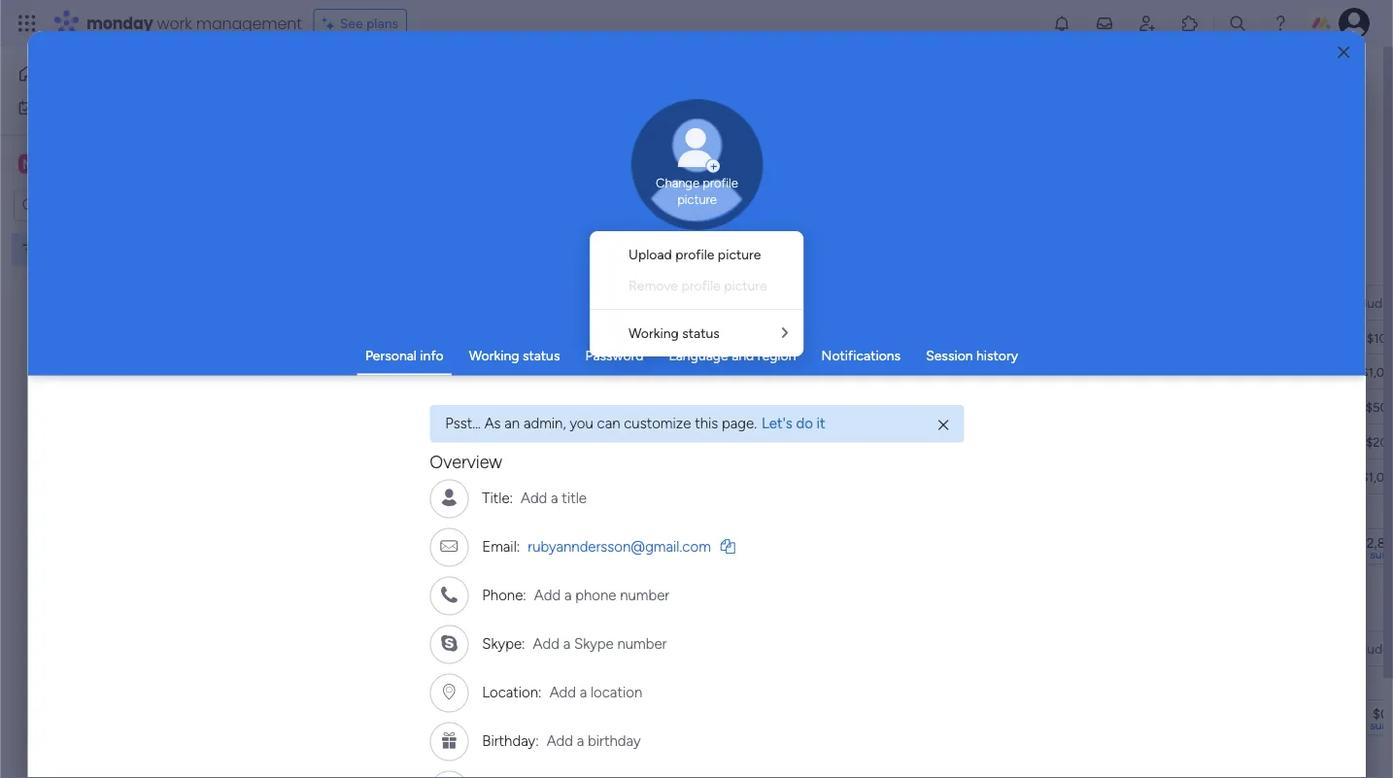 Task type: describe. For each thing, give the bounding box(es) containing it.
language and region
[[669, 347, 796, 364]]

notifications image
[[1052, 14, 1072, 33]]

psst... as an admin, you can customize this page. let's do it
[[445, 414, 825, 432]]

a left prd
[[412, 399, 419, 416]]

add for add a phone number
[[534, 586, 560, 604]]

this
[[694, 414, 718, 432]]

2 vertical spatial it
[[872, 434, 880, 450]]

can
[[597, 414, 620, 432]]

sort
[[722, 191, 748, 207]]

ruby
[[598, 255, 664, 290]]

birthday: add a birthday
[[482, 732, 640, 750]]

next
[[334, 598, 373, 623]]

meeting notes
[[1204, 365, 1286, 381]]

plans
[[366, 15, 398, 32]]

filter
[[624, 191, 655, 207]]

password link
[[585, 347, 644, 364]]

develop a pricing strategy
[[367, 434, 527, 451]]

1 $1,000 from the top
[[1361, 365, 1393, 380]]

1 on from the top
[[853, 330, 869, 346]]

see
[[340, 15, 363, 32]]

let's
[[761, 414, 792, 432]]

region
[[758, 347, 796, 364]]

and for plan and execute a launch event
[[396, 469, 418, 486]]

monday work management
[[86, 12, 302, 34]]

any
[[349, 104, 371, 121]]

status
[[821, 294, 860, 311]]

profile for remove
[[681, 277, 721, 294]]

develop a product roadmap
[[367, 364, 537, 381]]

home button
[[12, 58, 209, 89]]

nov for nov 15
[[956, 432, 980, 447]]

launch
[[484, 469, 524, 486]]

number for skype: add a skype number
[[617, 635, 667, 652]]

page.
[[722, 414, 757, 432]]

your
[[797, 104, 824, 121]]

a left birthday
[[577, 732, 584, 750]]

working up roadmap
[[469, 347, 519, 364]]

info
[[420, 347, 444, 364]]

add for add a skype number
[[533, 635, 559, 652]]

track
[[705, 104, 736, 121]]

first
[[46, 241, 72, 258]]

Search in workspace field
[[41, 194, 162, 217]]

1 vertical spatial working status
[[469, 347, 560, 364]]

filter button
[[593, 184, 685, 215]]

upload profile picture
[[629, 246, 761, 263]]

search everything image
[[1228, 14, 1247, 33]]

$100
[[1367, 331, 1393, 346]]

my work
[[43, 99, 94, 116]]

project.
[[421, 104, 468, 121]]

ruby anderson button
[[429, 255, 964, 290]]

number for phone: add a phone number
[[620, 586, 669, 604]]

close image
[[1338, 45, 1350, 60]]

help image
[[1271, 14, 1290, 33]]

nov 15
[[956, 432, 995, 447]]

assign
[[472, 104, 512, 121]]

board
[[76, 241, 111, 258]]

email:
[[482, 538, 520, 555]]

first board
[[46, 241, 111, 258]]

profile for upload
[[675, 246, 714, 263]]

copied! image
[[720, 539, 735, 553]]

m
[[22, 155, 34, 172]]

develop for develop a pricing strategy
[[367, 434, 417, 451]]

nov for nov 13
[[957, 362, 980, 377]]

project
[[827, 104, 871, 121]]

2 budge field from the top
[[1354, 638, 1393, 659]]

manage
[[297, 104, 346, 121]]

you
[[569, 414, 593, 432]]

$2,80
[[1359, 534, 1393, 551]]

a left the title
[[551, 489, 558, 507]]

notes
[[1254, 365, 1286, 381]]

title: add a title
[[482, 489, 587, 507]]

1 vertical spatial it
[[816, 414, 825, 432]]

and inside button
[[647, 104, 669, 121]]

set
[[566, 104, 585, 121]]

strategy
[[476, 434, 527, 451]]

anderson
[[671, 255, 795, 290]]

first board list box
[[0, 229, 248, 529]]

monday
[[86, 12, 153, 34]]

picture for change profile picture
[[677, 191, 717, 207]]

event
[[528, 469, 562, 486]]

2 of from the left
[[739, 104, 752, 121]]

work for monday
[[157, 12, 192, 34]]

personal
[[365, 347, 417, 364]]

0 vertical spatial it
[[872, 330, 880, 346]]

1 budge field from the top
[[1354, 292, 1393, 313]]

main
[[45, 154, 79, 173]]

2 $1,000 from the top
[[1361, 470, 1393, 485]]

1 vertical spatial status
[[523, 347, 560, 364]]

admin,
[[523, 414, 566, 432]]

ruby anderson
[[598, 255, 795, 290]]

where
[[755, 104, 793, 121]]

next month
[[334, 598, 437, 623]]

manage any type of project. assign owners, set timelines and keep track of where your project stands. button
[[294, 101, 947, 124]]

15
[[983, 432, 995, 447]]

working up done
[[799, 330, 850, 346]]

my
[[43, 99, 61, 116]]

change profile picture
[[656, 175, 738, 207]]

task
[[493, 640, 520, 656]]

pricing
[[431, 434, 473, 451]]

$200
[[1366, 435, 1393, 450]]

v2 download image
[[606, 246, 620, 263]]

sort button
[[691, 184, 760, 215]]

$500
[[1366, 400, 1393, 415]]

nov for nov 14
[[956, 397, 980, 412]]

psst...
[[445, 414, 481, 432]]

a left launch at the left of page
[[474, 469, 481, 486]]

a left pricing
[[420, 434, 427, 451]]

create
[[367, 399, 409, 416]]

a left "location"
[[579, 684, 587, 701]]

skype: add a skype number
[[482, 635, 667, 652]]



Task type: vqa. For each thing, say whether or not it's contained in the screenshot.
Strategy
yes



Task type: locate. For each thing, give the bounding box(es) containing it.
budge
[[1359, 294, 1393, 311], [1359, 640, 1393, 657]]

see plans button
[[314, 9, 407, 38]]

rubyanndersson@gmail.com
[[528, 538, 711, 555]]

language
[[669, 347, 728, 364]]

0 vertical spatial status
[[682, 325, 720, 341]]

1 nov from the top
[[957, 362, 980, 377]]

add for add a location
[[549, 684, 576, 701]]

on up notifications link
[[853, 330, 869, 346]]

notifications link
[[821, 347, 901, 364]]

v2 delete image
[[607, 277, 620, 294]]

picture inside menu item
[[724, 277, 767, 294]]

2 vertical spatial profile
[[681, 277, 721, 294]]

and right plan
[[396, 469, 418, 486]]

14
[[983, 397, 996, 412]]

upload
[[629, 246, 672, 263]]

1 vertical spatial budge field
[[1354, 638, 1393, 659]]

1 horizontal spatial of
[[739, 104, 752, 121]]

2 working on it from the top
[[799, 434, 880, 450]]

add right the 'phone:'
[[534, 586, 560, 604]]

roadmap
[[483, 364, 537, 381]]

1 vertical spatial picture
[[718, 246, 761, 263]]

Status field
[[816, 292, 865, 313]]

product
[[431, 364, 479, 381]]

on down stuck at the bottom right
[[853, 434, 869, 450]]

session history
[[926, 347, 1018, 364]]

on
[[853, 330, 869, 346], [853, 434, 869, 450]]

work right the my
[[65, 99, 94, 116]]

add right the task
[[533, 635, 559, 652]]

plan and execute a launch event
[[367, 469, 562, 486]]

2 on from the top
[[853, 434, 869, 450]]

1 horizontal spatial working status
[[629, 325, 720, 341]]

0 vertical spatial and
[[647, 104, 669, 121]]

personal info link
[[365, 347, 444, 364]]

0 vertical spatial profile
[[703, 175, 738, 190]]

nov 13
[[957, 362, 995, 377]]

2 vertical spatial nov
[[956, 432, 980, 447]]

of right track
[[739, 104, 752, 121]]

add up birthday: add a birthday
[[549, 684, 576, 701]]

1 of from the left
[[405, 104, 418, 121]]

phone: add a phone number
[[482, 586, 669, 604]]

v2 done deadline image
[[912, 363, 928, 381]]

0 horizontal spatial status
[[523, 347, 560, 364]]

a
[[420, 364, 427, 381], [412, 399, 419, 416], [420, 434, 427, 451], [474, 469, 481, 486], [551, 489, 558, 507], [564, 586, 571, 604], [563, 635, 570, 652], [579, 684, 587, 701], [577, 732, 584, 750]]

do
[[796, 414, 813, 432]]

0 vertical spatial working status
[[629, 325, 720, 341]]

see plans
[[340, 15, 398, 32]]

0 horizontal spatial and
[[396, 469, 418, 486]]

stuck
[[822, 399, 857, 415]]

add for add a title
[[520, 489, 547, 507]]

work right monday
[[157, 12, 192, 34]]

main workspace
[[45, 154, 159, 173]]

0 vertical spatial picture
[[677, 191, 717, 207]]

session
[[926, 347, 973, 364]]

profile up the admin in the top of the page
[[681, 277, 721, 294]]

skype:
[[482, 635, 525, 652]]

status inside menu
[[682, 325, 720, 341]]

my work button
[[12, 92, 209, 123]]

2 nov from the top
[[956, 397, 980, 412]]

sum for $0
[[1370, 718, 1392, 733]]

develop down personal
[[367, 364, 417, 381]]

1 vertical spatial sum
[[1370, 718, 1392, 733]]

timelines
[[589, 104, 643, 121]]

stands.
[[874, 104, 917, 121]]

1 horizontal spatial work
[[157, 12, 192, 34]]

collapse board header image
[[1334, 140, 1349, 155]]

of right type
[[405, 104, 418, 121]]

1 vertical spatial on
[[853, 434, 869, 450]]

1 vertical spatial and
[[732, 347, 754, 364]]

profile up sort
[[703, 175, 738, 190]]

session history link
[[926, 347, 1018, 364]]

list arrow image
[[782, 326, 788, 340]]

budge field up the $0
[[1354, 638, 1393, 659]]

a left phone
[[564, 586, 571, 604]]

picture up owner
[[724, 277, 767, 294]]

0 vertical spatial budge
[[1359, 294, 1393, 311]]

number right skype
[[617, 635, 667, 652]]

0 horizontal spatial work
[[65, 99, 94, 116]]

status up the language
[[682, 325, 720, 341]]

type
[[374, 104, 402, 121]]

an
[[504, 414, 520, 432]]

2 vertical spatial picture
[[724, 277, 767, 294]]

working status menu item profile image
[[606, 325, 620, 341]]

phone:
[[482, 586, 526, 604]]

1 vertical spatial number
[[617, 635, 667, 652]]

working status link down the admin in the top of the page
[[597, 318, 796, 349]]

add for add a birthday
[[546, 732, 573, 750]]

budge field up "$100"
[[1354, 292, 1393, 313]]

2 horizontal spatial and
[[732, 347, 754, 364]]

profile for change
[[703, 175, 738, 190]]

$1,000 down $200
[[1361, 470, 1393, 485]]

0 vertical spatial work
[[157, 12, 192, 34]]

change
[[656, 175, 699, 190]]

develop down create
[[367, 434, 417, 451]]

work for my
[[65, 99, 94, 116]]

it
[[872, 330, 880, 346], [816, 414, 825, 432], [872, 434, 880, 450]]

menu containing upload profile picture
[[590, 231, 803, 357]]

remove profile picture menu item
[[605, 274, 788, 297]]

picture inside change profile picture
[[677, 191, 717, 207]]

1 vertical spatial profile
[[675, 246, 714, 263]]

admin
[[677, 301, 716, 317]]

home
[[45, 66, 82, 82]]

0 horizontal spatial working status
[[469, 347, 560, 364]]

owner
[[707, 294, 748, 311]]

arrow down image
[[662, 188, 685, 211]]

working inside menu
[[629, 325, 679, 341]]

profile inside change profile picture
[[703, 175, 738, 190]]

1 vertical spatial nov
[[956, 397, 980, 412]]

1 vertical spatial working on it
[[799, 434, 880, 450]]

working status link up roadmap
[[469, 347, 560, 364]]

add down event
[[520, 489, 547, 507]]

profile
[[703, 175, 738, 190], [675, 246, 714, 263], [681, 277, 721, 294]]

birthday
[[588, 732, 640, 750]]

profile inside menu item
[[681, 277, 721, 294]]

picture for upload profile picture
[[718, 246, 761, 263]]

profile up "remove profile picture" menu item
[[675, 246, 714, 263]]

1 horizontal spatial working status link
[[597, 318, 796, 349]]

Owner field
[[702, 292, 752, 313]]

language and region link
[[669, 347, 796, 364]]

and left region
[[732, 347, 754, 364]]

a down info
[[420, 364, 427, 381]]

0 vertical spatial develop
[[367, 364, 417, 381]]

workspace
[[82, 154, 159, 173]]

0 vertical spatial number
[[620, 586, 669, 604]]

meeting
[[1204, 365, 1251, 381]]

picture down change on the top
[[677, 191, 717, 207]]

dapulse x slim image
[[938, 416, 948, 434]]

0 horizontal spatial of
[[405, 104, 418, 121]]

working status up roadmap
[[469, 347, 560, 364]]

2 vertical spatial and
[[396, 469, 418, 486]]

$1,000 down "$100"
[[1361, 365, 1393, 380]]

3 nov from the top
[[956, 432, 980, 447]]

title
[[562, 489, 587, 507]]

of
[[405, 104, 418, 121], [739, 104, 752, 121]]

2 budge from the top
[[1359, 640, 1393, 657]]

number right phone
[[620, 586, 669, 604]]

personal info
[[365, 347, 444, 364]]

picture
[[677, 191, 717, 207], [718, 246, 761, 263], [724, 277, 767, 294]]

manage any type of project. assign owners, set timelines and keep track of where your project stands.
[[297, 104, 917, 121]]

remove profile picture
[[629, 277, 767, 294]]

2 sum from the top
[[1370, 718, 1392, 733]]

status up roadmap
[[523, 347, 560, 364]]

notifications
[[821, 347, 901, 364]]

0 horizontal spatial working status link
[[469, 347, 560, 364]]

execute
[[422, 469, 470, 486]]

1 budge from the top
[[1359, 294, 1393, 311]]

Budge field
[[1354, 292, 1393, 313], [1354, 638, 1393, 659]]

location:
[[482, 684, 541, 701]]

nov left 13
[[957, 362, 980, 377]]

select product image
[[17, 14, 37, 33]]

sum for $2,80
[[1370, 547, 1392, 562]]

1 develop from the top
[[367, 364, 417, 381]]

develop for develop a product roadmap
[[367, 364, 417, 381]]

menu
[[590, 231, 803, 357]]

inbox image
[[1095, 14, 1114, 33]]

working status link inside menu
[[597, 318, 796, 349]]

working on it up notifications link
[[799, 330, 880, 346]]

workspace image
[[18, 153, 38, 174]]

0 vertical spatial nov
[[957, 362, 980, 377]]

nov left the 15
[[956, 432, 980, 447]]

working on it down stuck at the bottom right
[[799, 434, 880, 450]]

birthday:
[[482, 732, 539, 750]]

work inside button
[[65, 99, 94, 116]]

1 horizontal spatial and
[[647, 104, 669, 121]]

option
[[0, 232, 248, 236]]

1 vertical spatial budge
[[1359, 640, 1393, 657]]

number
[[620, 586, 669, 604], [617, 635, 667, 652]]

working
[[629, 325, 679, 341], [799, 330, 850, 346], [469, 347, 519, 364], [799, 434, 850, 450]]

phone
[[575, 586, 616, 604]]

picture up owner field at the top of the page
[[718, 246, 761, 263]]

working status down the admin in the top of the page
[[629, 325, 720, 341]]

working status inside menu
[[629, 325, 720, 341]]

0 vertical spatial $1,000
[[1361, 365, 1393, 380]]

done
[[824, 364, 856, 380]]

working status
[[629, 325, 720, 341], [469, 347, 560, 364]]

apps image
[[1180, 14, 1200, 33]]

and
[[647, 104, 669, 121], [732, 347, 754, 364], [396, 469, 418, 486]]

workspace selection element
[[18, 152, 162, 177]]

and for language and region
[[732, 347, 754, 364]]

$0 sum
[[1370, 705, 1392, 733]]

1 vertical spatial $1,000
[[1361, 470, 1393, 485]]

1 sum from the top
[[1370, 547, 1392, 562]]

title:
[[482, 489, 513, 507]]

0 vertical spatial on
[[853, 330, 869, 346]]

13
[[983, 362, 995, 377]]

working status link
[[597, 318, 796, 349], [469, 347, 560, 364]]

0 vertical spatial sum
[[1370, 547, 1392, 562]]

and left keep
[[647, 104, 669, 121]]

sum inside "$2,80 sum"
[[1370, 547, 1392, 562]]

status
[[682, 325, 720, 341], [523, 347, 560, 364]]

ruby anderson image
[[1339, 8, 1370, 39]]

add down location: add a location
[[546, 732, 573, 750]]

nov left 14
[[956, 397, 980, 412]]

keep
[[673, 104, 702, 121]]

add
[[520, 489, 547, 507], [534, 586, 560, 604], [533, 635, 559, 652], [549, 684, 576, 701], [546, 732, 573, 750]]

password
[[585, 347, 644, 364]]

Next month field
[[329, 598, 442, 624]]

0 vertical spatial working on it
[[799, 330, 880, 346]]

2 develop from the top
[[367, 434, 417, 451]]

month
[[378, 598, 437, 623]]

prd
[[422, 399, 448, 416]]

1 working on it from the top
[[799, 330, 880, 346]]

0 vertical spatial budge field
[[1354, 292, 1393, 313]]

working down do
[[799, 434, 850, 450]]

working right working status menu item profile 'image' in the top of the page
[[629, 325, 679, 341]]

picture for remove profile picture
[[724, 277, 767, 294]]

a left skype
[[563, 635, 570, 652]]

budge up "$100"
[[1359, 294, 1393, 311]]

remove
[[629, 277, 678, 294]]

1 vertical spatial develop
[[367, 434, 417, 451]]

history
[[976, 347, 1018, 364]]

1 horizontal spatial status
[[682, 325, 720, 341]]

$2,80 sum
[[1359, 534, 1393, 562]]

budge up the $0
[[1359, 640, 1393, 657]]

1 vertical spatial work
[[65, 99, 94, 116]]

invite members image
[[1138, 14, 1157, 33]]



